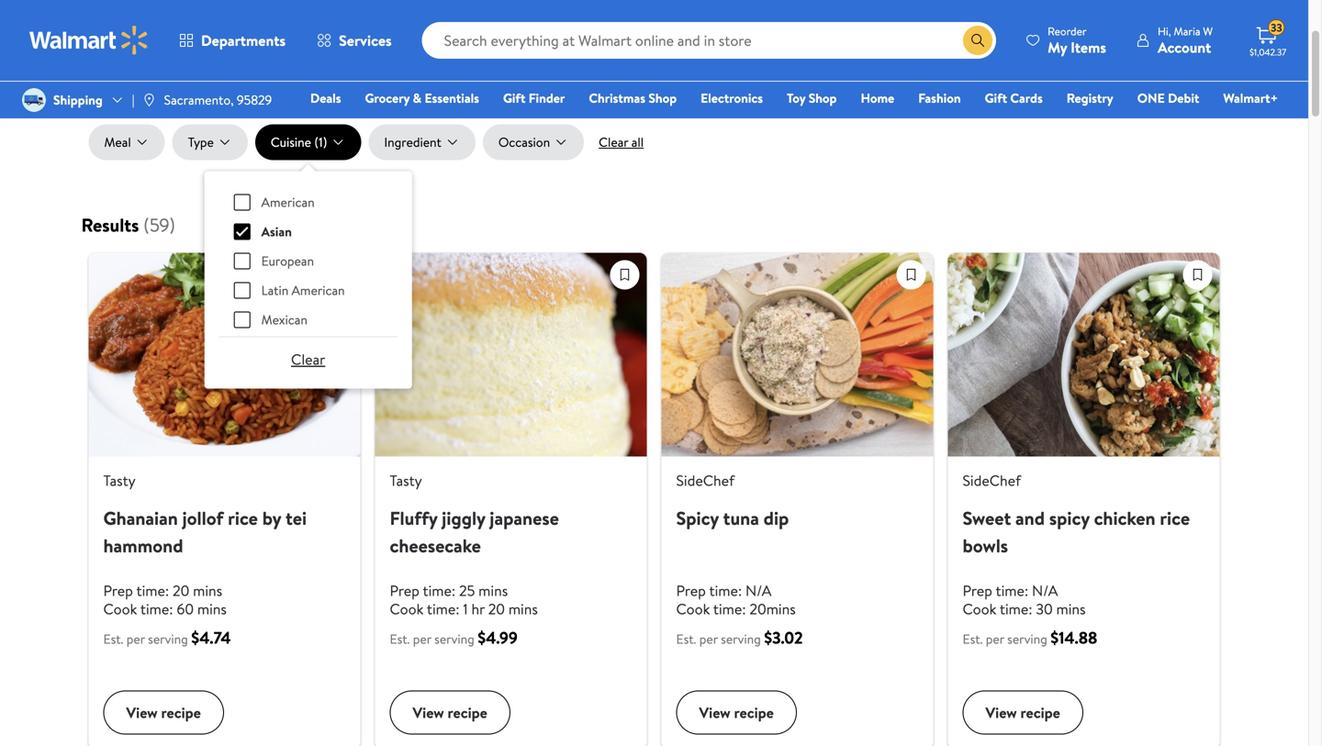 Task type: vqa. For each thing, say whether or not it's contained in the screenshot.
Fluffy jiggly japanese cheesecake
yes



Task type: locate. For each thing, give the bounding box(es) containing it.
serving for ghanaian jollof rice by tei hammond
[[148, 631, 188, 648]]

serving for spicy tuna dip
[[721, 631, 761, 648]]

est. per serving $4.74
[[103, 627, 231, 650]]

clear inside "button"
[[291, 349, 325, 369]]

cards
[[1010, 89, 1043, 107]]

1 n/a from the left
[[746, 581, 772, 601]]

4 view from the left
[[986, 703, 1017, 723]]

1 cook from the left
[[103, 599, 137, 620]]

sidechef for spicy
[[676, 471, 735, 491]]

american
[[261, 193, 315, 211], [292, 281, 345, 299]]

Latin American checkbox
[[234, 282, 250, 299]]

prep for fluffy jiggly japanese cheesecake
[[390, 581, 420, 601]]

cart!
[[785, 34, 819, 57]]

rice inside ghanaian jollof rice by tei hammond
[[228, 506, 258, 531]]

4 recipe from the left
[[1021, 703, 1060, 723]]

prep time: n/a cook time: 20mins
[[676, 581, 796, 620]]

est. down prep time: 25 mins cook time: 1 hr 20 mins
[[390, 631, 410, 648]]

0 horizontal spatial and
[[548, 34, 574, 57]]

0 horizontal spatial rice
[[228, 506, 258, 531]]

1 horizontal spatial 20
[[488, 599, 505, 620]]

results
[[81, 212, 139, 238]]

est. for spicy tuna dip
[[676, 631, 696, 648]]

grocery & essentials link
[[357, 88, 488, 108]]

2 tasty from the left
[[390, 471, 422, 491]]

tasty up "fluffy" at the left bottom
[[390, 471, 422, 491]]

sidechef up spicy
[[676, 471, 735, 491]]

walmart image
[[29, 26, 149, 55]]

2 est. from the left
[[390, 631, 410, 648]]

0 vertical spatial and
[[548, 34, 574, 57]]

1 est. from the left
[[103, 631, 123, 648]]

2 sidechef from the left
[[963, 471, 1021, 491]]

n/a inside prep time: n/a cook time: 30 mins
[[1032, 581, 1058, 601]]

1 horizontal spatial clear
[[599, 133, 628, 151]]

1 serving from the left
[[148, 631, 188, 648]]

2 n/a from the left
[[1032, 581, 1058, 601]]

 image left shipping
[[22, 88, 46, 112]]

gift
[[503, 89, 526, 107], [985, 89, 1007, 107]]

3 view from the left
[[699, 703, 731, 723]]

serving down prep time: n/a cook time: 20mins
[[721, 631, 761, 648]]

per inside 'est. per serving $3.02'
[[699, 631, 718, 648]]

 image for sacramento, 95829
[[142, 93, 157, 107]]

serving down 30
[[1008, 631, 1048, 648]]

Search search field
[[422, 22, 996, 59]]

3 per from the left
[[699, 631, 718, 648]]

1 per from the left
[[126, 631, 145, 648]]

3 serving from the left
[[721, 631, 761, 648]]

3 prep from the left
[[676, 581, 706, 601]]

recipe down 'est. per serving $3.02'
[[734, 703, 774, 723]]

prep up 'est. per serving $3.02'
[[676, 581, 706, 601]]

1 tasty from the left
[[103, 471, 136, 491]]

4 per from the left
[[986, 631, 1004, 648]]

type
[[188, 133, 214, 151]]

american up asian
[[261, 193, 315, 211]]

view
[[126, 703, 158, 723], [413, 703, 444, 723], [699, 703, 731, 723], [986, 703, 1017, 723]]

20 right hr
[[488, 599, 505, 620]]

prep inside prep time: n/a cook time: 20mins
[[676, 581, 706, 601]]

0 horizontal spatial shop
[[649, 89, 677, 107]]

grocery
[[365, 89, 410, 107]]

all
[[632, 133, 644, 151]]

view recipe down the 'est. per serving $14.88'
[[986, 703, 1060, 723]]

20
[[173, 581, 189, 601], [488, 599, 505, 620]]

est. inside 'est. per serving $3.02'
[[676, 631, 696, 648]]

clear
[[599, 133, 628, 151], [291, 349, 325, 369]]

4 serving from the left
[[1008, 631, 1048, 648]]

1 horizontal spatial and
[[1016, 506, 1045, 531]]

95829
[[237, 91, 272, 109]]

gift for gift cards
[[985, 89, 1007, 107]]

1 horizontal spatial sidechef
[[963, 471, 1021, 491]]

walmart+ link
[[1215, 88, 1287, 108]]

per inside est. per serving $4.99
[[413, 631, 431, 648]]

cuisine (1) button
[[255, 124, 361, 160]]

2 cook from the left
[[390, 599, 424, 620]]

1 view recipe from the left
[[126, 703, 201, 723]]

Asian checkbox
[[234, 224, 250, 240]]

1 rice from the left
[[228, 506, 258, 531]]

fashion link
[[910, 88, 969, 108]]

view recipe down "est. per serving $4.74"
[[126, 703, 201, 723]]

view recipe down 'est. per serving $3.02'
[[699, 703, 774, 723]]

0 horizontal spatial sidechef
[[676, 471, 735, 491]]

1 horizontal spatial n/a
[[1032, 581, 1058, 601]]

tasty
[[103, 471, 136, 491], [390, 471, 422, 491]]

view recipe for spicy tuna dip
[[699, 703, 774, 723]]

rice left 'by'
[[228, 506, 258, 531]]

jollof
[[182, 506, 223, 531]]

3 est. from the left
[[676, 631, 696, 648]]

cook up the 'est. per serving $14.88'
[[963, 599, 997, 620]]

hr
[[471, 599, 485, 620]]

shop right toy
[[809, 89, 837, 107]]

view recipe
[[126, 703, 201, 723], [413, 703, 487, 723], [699, 703, 774, 723], [986, 703, 1060, 723]]

right
[[692, 34, 726, 57]]

60
[[177, 599, 194, 620]]

clear button
[[269, 341, 347, 378]]

reorder my items
[[1048, 23, 1107, 57]]

view for spicy tuna dip
[[699, 703, 731, 723]]

and inside sweet and spicy chicken rice bowls
[[1016, 506, 1045, 531]]

cook inside prep time: 20 mins cook time: 60 mins
[[103, 599, 137, 620]]

recipe down "est. per serving $4.74"
[[161, 703, 201, 723]]

0 horizontal spatial  image
[[22, 88, 46, 112]]

3 view recipe from the left
[[699, 703, 774, 723]]

20 up "est. per serving $4.74"
[[173, 581, 189, 601]]

tasty for fluffy
[[390, 471, 422, 491]]

1 horizontal spatial test image
[[898, 261, 925, 289]]

4 cook from the left
[[963, 599, 997, 620]]

serving inside 'est. per serving $3.02'
[[721, 631, 761, 648]]

explore and add ingredients right to your cart!
[[490, 34, 819, 57]]

gift finder
[[503, 89, 565, 107]]

 image
[[22, 88, 46, 112], [142, 93, 157, 107]]

1 vertical spatial clear
[[291, 349, 325, 369]]

results (59)
[[81, 212, 175, 238]]

test image
[[325, 261, 352, 289], [898, 261, 925, 289], [1184, 261, 1212, 289]]

sidechef up sweet on the bottom right of the page
[[963, 471, 1021, 491]]

4 prep from the left
[[963, 581, 993, 601]]

3 cook from the left
[[676, 599, 710, 620]]

n/a up 'est. per serving $3.02'
[[746, 581, 772, 601]]

my
[[1048, 37, 1067, 57]]

mins right 30
[[1057, 599, 1086, 620]]

serving down 60
[[148, 631, 188, 648]]

and left add
[[548, 34, 574, 57]]

Walmart Site-Wide search field
[[422, 22, 996, 59]]

mins
[[193, 581, 222, 601], [479, 581, 508, 601], [197, 599, 227, 620], [509, 599, 538, 620], [1057, 599, 1086, 620]]

clear for clear all
[[599, 133, 628, 151]]

1 gift from the left
[[503, 89, 526, 107]]

your
[[749, 34, 781, 57]]

0 horizontal spatial 20
[[173, 581, 189, 601]]

clear inside button
[[599, 133, 628, 151]]

shop for toy shop
[[809, 89, 837, 107]]

view recipe for ghanaian jollof rice by tei hammond
[[126, 703, 201, 723]]

test image
[[611, 261, 639, 289]]

4 view recipe from the left
[[986, 703, 1060, 723]]

per inside the 'est. per serving $14.88'
[[986, 631, 1004, 648]]

gift cards link
[[977, 88, 1051, 108]]

3 recipe from the left
[[734, 703, 774, 723]]

view for fluffy jiggly japanese cheesecake
[[413, 703, 444, 723]]

per
[[126, 631, 145, 648], [413, 631, 431, 648], [699, 631, 718, 648], [986, 631, 1004, 648]]

(1)
[[314, 133, 327, 151]]

and
[[548, 34, 574, 57], [1016, 506, 1045, 531]]

 image right | on the top of page
[[142, 93, 157, 107]]

2 per from the left
[[413, 631, 431, 648]]

shop inside christmas shop link
[[649, 89, 677, 107]]

american down european
[[292, 281, 345, 299]]

clear left all
[[599, 133, 628, 151]]

clear down mexican
[[291, 349, 325, 369]]

3 test image from the left
[[1184, 261, 1212, 289]]

toy shop
[[787, 89, 837, 107]]

2 horizontal spatial test image
[[1184, 261, 1212, 289]]

gift finder link
[[495, 88, 573, 108]]

christmas
[[589, 89, 646, 107]]

clear for clear
[[291, 349, 325, 369]]

est. inside the 'est. per serving $14.88'
[[963, 631, 983, 648]]

0 horizontal spatial tasty
[[103, 471, 136, 491]]

view down 'est. per serving $3.02'
[[699, 703, 731, 723]]

est. down prep time: n/a cook time: 30 mins
[[963, 631, 983, 648]]

cuisine
[[271, 133, 311, 151]]

prep inside prep time: 20 mins cook time: 60 mins
[[103, 581, 133, 601]]

view recipe down est. per serving $4.99
[[413, 703, 487, 723]]

time:
[[136, 581, 169, 601], [423, 581, 456, 601], [709, 581, 742, 601], [996, 581, 1029, 601], [140, 599, 173, 620], [427, 599, 460, 620], [713, 599, 746, 620], [1000, 599, 1033, 620]]

per down prep time: 25 mins cook time: 1 hr 20 mins
[[413, 631, 431, 648]]

est. down prep time: 20 mins cook time: 60 mins
[[103, 631, 123, 648]]

rice inside sweet and spicy chicken rice bowls
[[1160, 506, 1190, 531]]

2 view recipe from the left
[[413, 703, 487, 723]]

0 vertical spatial clear
[[599, 133, 628, 151]]

prep down 'bowls'
[[963, 581, 993, 601]]

sacramento,
[[164, 91, 234, 109]]

0 horizontal spatial n/a
[[746, 581, 772, 601]]

add
[[578, 34, 604, 57]]

0 horizontal spatial gift
[[503, 89, 526, 107]]

view down "est. per serving $4.74"
[[126, 703, 158, 723]]

2 shop from the left
[[809, 89, 837, 107]]

rice
[[228, 506, 258, 531], [1160, 506, 1190, 531]]

meal
[[104, 133, 131, 151]]

n/a for and
[[1032, 581, 1058, 601]]

per down prep time: n/a cook time: 30 mins
[[986, 631, 1004, 648]]

$1,042.37
[[1250, 46, 1287, 58]]

2 serving from the left
[[434, 631, 475, 648]]

recipe down est. per serving $4.99
[[448, 703, 487, 723]]

per down prep time: 20 mins cook time: 60 mins
[[126, 631, 145, 648]]

4 est. from the left
[[963, 631, 983, 648]]

1 sidechef from the left
[[676, 471, 735, 491]]

meal button
[[89, 124, 165, 160]]

prep inside prep time: 25 mins cook time: 1 hr 20 mins
[[390, 581, 420, 601]]

mins inside prep time: n/a cook time: 30 mins
[[1057, 599, 1086, 620]]

rice right chicken
[[1160, 506, 1190, 531]]

home
[[861, 89, 895, 107]]

tasty up ghanaian
[[103, 471, 136, 491]]

n/a inside prep time: n/a cook time: 20mins
[[746, 581, 772, 601]]

shipping
[[53, 91, 103, 109]]

1 horizontal spatial shop
[[809, 89, 837, 107]]

finder
[[529, 89, 565, 107]]

prep for ghanaian jollof rice by tei hammond
[[103, 581, 133, 601]]

cook
[[103, 599, 137, 620], [390, 599, 424, 620], [676, 599, 710, 620], [963, 599, 997, 620]]

shop inside toy shop link
[[809, 89, 837, 107]]

serving inside "est. per serving $4.74"
[[148, 631, 188, 648]]

per for fluffy jiggly japanese cheesecake
[[413, 631, 431, 648]]

0 horizontal spatial test image
[[325, 261, 352, 289]]

est. inside "est. per serving $4.74"
[[103, 631, 123, 648]]

cuisine (1)
[[271, 133, 327, 151]]

cook up 'est. per serving $3.02'
[[676, 599, 710, 620]]

1 vertical spatial and
[[1016, 506, 1045, 531]]

view recipe for sweet and spicy chicken rice bowls
[[986, 703, 1060, 723]]

shop right christmas
[[649, 89, 677, 107]]

ingredients
[[608, 34, 688, 57]]

gift left finder
[[503, 89, 526, 107]]

gift for gift finder
[[503, 89, 526, 107]]

n/a up the 'est. per serving $14.88'
[[1032, 581, 1058, 601]]

serving inside est. per serving $4.99
[[434, 631, 475, 648]]

ingredient button
[[369, 124, 476, 160]]

cook up est. per serving $4.99
[[390, 599, 424, 620]]

latin american
[[261, 281, 345, 299]]

hi,
[[1158, 23, 1171, 39]]

1 recipe from the left
[[161, 703, 201, 723]]

prep down cheesecake
[[390, 581, 420, 601]]

est. inside est. per serving $4.99
[[390, 631, 410, 648]]

recipe for fluffy jiggly japanese cheesecake
[[448, 703, 487, 723]]

gift left cards
[[985, 89, 1007, 107]]

2 recipe from the left
[[448, 703, 487, 723]]

view down the 'est. per serving $14.88'
[[986, 703, 1017, 723]]

one
[[1138, 89, 1165, 107]]

0 horizontal spatial clear
[[291, 349, 325, 369]]

cook up "est. per serving $4.74"
[[103, 599, 137, 620]]

1 view from the left
[[126, 703, 158, 723]]

per inside "est. per serving $4.74"
[[126, 631, 145, 648]]

serving down 1
[[434, 631, 475, 648]]

1 shop from the left
[[649, 89, 677, 107]]

1 test image from the left
[[325, 261, 352, 289]]

prep down hammond
[[103, 581, 133, 601]]

2 prep from the left
[[390, 581, 420, 601]]

and left spicy
[[1016, 506, 1045, 531]]

serving inside the 'est. per serving $14.88'
[[1008, 631, 1048, 648]]

2 rice from the left
[[1160, 506, 1190, 531]]

1 horizontal spatial gift
[[985, 89, 1007, 107]]

serving
[[148, 631, 188, 648], [434, 631, 475, 648], [721, 631, 761, 648], [1008, 631, 1048, 648]]

debit
[[1168, 89, 1200, 107]]

2 view from the left
[[413, 703, 444, 723]]

1 horizontal spatial rice
[[1160, 506, 1190, 531]]

1
[[463, 599, 468, 620]]

2 gift from the left
[[985, 89, 1007, 107]]

$4.74
[[191, 627, 231, 650]]

cook inside prep time: n/a cook time: 30 mins
[[963, 599, 997, 620]]

electronics link
[[693, 88, 771, 108]]

1 prep from the left
[[103, 581, 133, 601]]

1 horizontal spatial  image
[[142, 93, 157, 107]]

view down est. per serving $4.99
[[413, 703, 444, 723]]

1 horizontal spatial tasty
[[390, 471, 422, 491]]

prep inside prep time: n/a cook time: 30 mins
[[963, 581, 993, 601]]

departments
[[201, 30, 286, 51]]

deals link
[[302, 88, 349, 108]]

est. down prep time: n/a cook time: 20mins
[[676, 631, 696, 648]]

est.
[[103, 631, 123, 648], [390, 631, 410, 648], [676, 631, 696, 648], [963, 631, 983, 648]]

2 test image from the left
[[898, 261, 925, 289]]

per down prep time: n/a cook time: 20mins
[[699, 631, 718, 648]]

recipe down the 'est. per serving $14.88'
[[1021, 703, 1060, 723]]

spicy
[[1049, 506, 1090, 531]]



Task type: describe. For each thing, give the bounding box(es) containing it.
test image for chicken
[[1184, 261, 1212, 289]]

$4.99
[[478, 627, 518, 650]]

items
[[1071, 37, 1107, 57]]

latin
[[261, 281, 289, 299]]

fluffy jiggly japanese cheesecake image
[[375, 253, 647, 457]]

33
[[1271, 20, 1283, 36]]

20 inside prep time: 20 mins cook time: 60 mins
[[173, 581, 189, 601]]

spicy
[[676, 506, 719, 531]]

mins up $4.74
[[193, 581, 222, 601]]

and for add
[[548, 34, 574, 57]]

European checkbox
[[234, 253, 250, 270]]

japanese
[[490, 506, 559, 531]]

reorder
[[1048, 23, 1087, 39]]

clear all button
[[584, 128, 658, 157]]

recipe for ghanaian jollof rice by tei hammond
[[161, 703, 201, 723]]

0 vertical spatial american
[[261, 193, 315, 211]]

walmart+
[[1223, 89, 1278, 107]]

est. per serving $3.02
[[676, 627, 803, 650]]

$14.88
[[1051, 627, 1098, 650]]

tasty for ghanaian
[[103, 471, 136, 491]]

ghanaian jollof rice by tei hammond image
[[89, 253, 360, 457]]

account
[[1158, 37, 1211, 57]]

mins right the '25'
[[479, 581, 508, 601]]

toy
[[787, 89, 806, 107]]

chicken
[[1094, 506, 1156, 531]]

25
[[459, 581, 475, 601]]

w
[[1203, 23, 1213, 39]]

essentials
[[425, 89, 479, 107]]

serving for fluffy jiggly japanese cheesecake
[[434, 631, 475, 648]]

departments button
[[163, 18, 301, 62]]

tuna
[[723, 506, 759, 531]]

by
[[262, 506, 281, 531]]

(59)
[[143, 212, 175, 238]]

fashion
[[918, 89, 961, 107]]

|
[[132, 91, 135, 109]]

Mexican checkbox
[[234, 312, 250, 328]]

gift cards
[[985, 89, 1043, 107]]

prep time: n/a cook time: 30 mins
[[963, 581, 1086, 620]]

dip
[[764, 506, 789, 531]]

est. per serving $4.99
[[390, 627, 518, 650]]

toy shop link
[[779, 88, 845, 108]]

ghanaian jollof rice by tei hammond
[[103, 506, 307, 559]]

sweet and spicy chicken rice bowls
[[963, 506, 1190, 559]]

&
[[413, 89, 422, 107]]

christmas shop link
[[581, 88, 685, 108]]

est. for sweet and spicy chicken rice bowls
[[963, 631, 983, 648]]

est. per serving $14.88
[[963, 627, 1098, 650]]

est. for ghanaian jollof rice by tei hammond
[[103, 631, 123, 648]]

est. for fluffy jiggly japanese cheesecake
[[390, 631, 410, 648]]

occasion button
[[483, 124, 584, 160]]

maria
[[1174, 23, 1201, 39]]

cheesecake
[[390, 533, 481, 559]]

home link
[[853, 88, 903, 108]]

christmas shop
[[589, 89, 677, 107]]

sacramento, 95829
[[164, 91, 272, 109]]

view recipe for fluffy jiggly japanese cheesecake
[[413, 703, 487, 723]]

American checkbox
[[234, 194, 250, 211]]

per for ghanaian jollof rice by tei hammond
[[126, 631, 145, 648]]

view for sweet and spicy chicken rice bowls
[[986, 703, 1017, 723]]

1 vertical spatial american
[[292, 281, 345, 299]]

sidechef for sweet
[[963, 471, 1021, 491]]

prep for spicy tuna dip
[[676, 581, 706, 601]]

prep for sweet and spicy chicken rice bowls
[[963, 581, 993, 601]]

explore
[[490, 34, 544, 57]]

services
[[339, 30, 392, 51]]

and for spicy
[[1016, 506, 1045, 531]]

one debit
[[1138, 89, 1200, 107]]

sweet
[[963, 506, 1011, 531]]

recipe for sweet and spicy chicken rice bowls
[[1021, 703, 1060, 723]]

registry
[[1067, 89, 1114, 107]]

mins right 60
[[197, 599, 227, 620]]

hi, maria w account
[[1158, 23, 1213, 57]]

occasion
[[498, 133, 550, 151]]

services button
[[301, 18, 407, 62]]

clear all
[[599, 133, 644, 151]]

asian
[[261, 223, 292, 241]]

per for spicy tuna dip
[[699, 631, 718, 648]]

n/a for tuna
[[746, 581, 772, 601]]

ingredient
[[384, 133, 442, 151]]

registry link
[[1059, 88, 1122, 108]]

search icon image
[[971, 33, 985, 48]]

to
[[730, 34, 745, 57]]

per for sweet and spicy chicken rice bowls
[[986, 631, 1004, 648]]

test image for by
[[325, 261, 352, 289]]

serving for sweet and spicy chicken rice bowls
[[1008, 631, 1048, 648]]

shop for christmas shop
[[649, 89, 677, 107]]

cook inside prep time: n/a cook time: 20mins
[[676, 599, 710, 620]]

mexican
[[261, 311, 308, 329]]

mins up $4.99
[[509, 599, 538, 620]]

recipe for spicy tuna dip
[[734, 703, 774, 723]]

view for ghanaian jollof rice by tei hammond
[[126, 703, 158, 723]]

cook inside prep time: 25 mins cook time: 1 hr 20 mins
[[390, 599, 424, 620]]

$3.02
[[764, 627, 803, 650]]

 image for shipping
[[22, 88, 46, 112]]

fluffy
[[390, 506, 438, 531]]

one debit link
[[1129, 88, 1208, 108]]

spicy tuna dip image
[[662, 253, 933, 457]]

prep time: 25 mins cook time: 1 hr 20 mins
[[390, 581, 538, 620]]

jiggly
[[442, 506, 485, 531]]

20mins
[[750, 599, 796, 620]]

prep time: 20 mins cook time: 60 mins
[[103, 581, 227, 620]]

type button
[[172, 124, 248, 160]]

deals
[[310, 89, 341, 107]]

ghanaian
[[103, 506, 178, 531]]

20 inside prep time: 25 mins cook time: 1 hr 20 mins
[[488, 599, 505, 620]]

bowls
[[963, 533, 1008, 559]]

sweet and spicy chicken rice bowls image
[[948, 253, 1220, 457]]

european
[[261, 252, 314, 270]]



